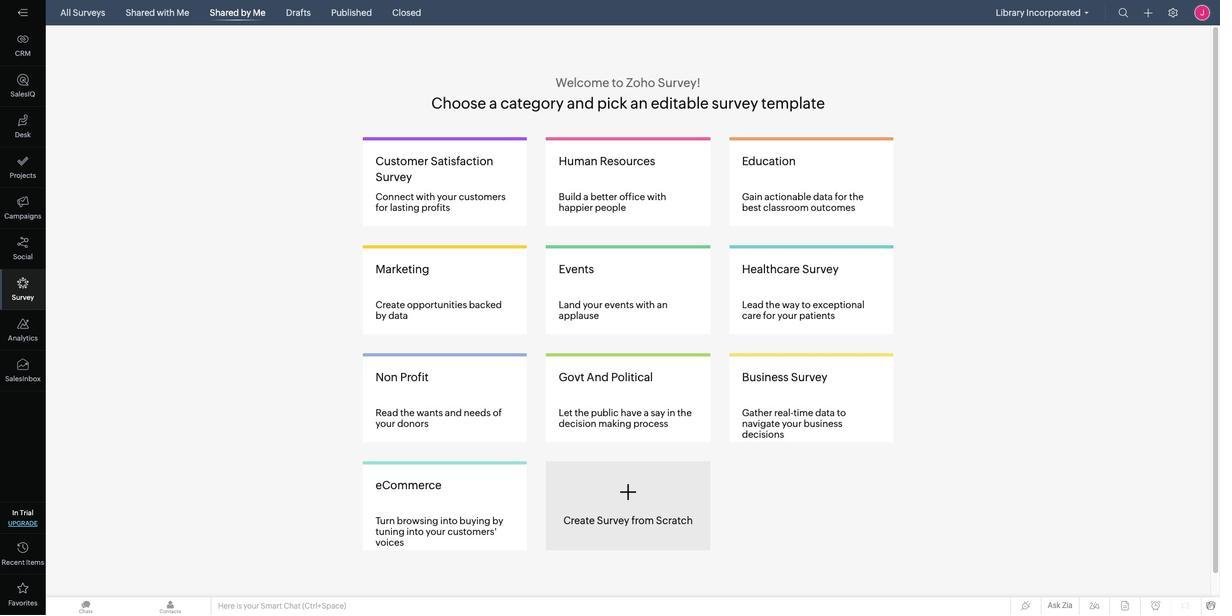 Task type: vqa. For each thing, say whether or not it's contained in the screenshot.
Shared by Me Shared
yes



Task type: locate. For each thing, give the bounding box(es) containing it.
0 horizontal spatial shared
[[126, 8, 155, 18]]

1 horizontal spatial shared
[[210, 8, 239, 18]]

survey
[[12, 294, 34, 301]]

published link
[[326, 0, 377, 25]]

shared for shared by me
[[210, 8, 239, 18]]

me right with
[[177, 8, 189, 18]]

here
[[218, 602, 235, 611]]

items
[[26, 559, 44, 566]]

analytics
[[8, 334, 38, 342]]

me right 'by'
[[253, 8, 266, 18]]

salesinbox link
[[0, 351, 46, 392]]

shared with me
[[126, 8, 189, 18]]

me
[[177, 8, 189, 18], [253, 8, 266, 18]]

quick actions image
[[1144, 8, 1153, 18]]

upgrade
[[8, 520, 38, 527]]

ask zia
[[1048, 601, 1073, 610]]

configure settings image
[[1168, 8, 1179, 18]]

shared inside 'link'
[[210, 8, 239, 18]]

1 me from the left
[[177, 8, 189, 18]]

2 me from the left
[[253, 8, 266, 18]]

(ctrl+space)
[[302, 602, 346, 611]]

surveys
[[73, 8, 105, 18]]

me inside the "shared with me" link
[[177, 8, 189, 18]]

desk link
[[0, 107, 46, 147]]

1 horizontal spatial me
[[253, 8, 266, 18]]

chats image
[[46, 598, 126, 615]]

shared left 'by'
[[210, 8, 239, 18]]

shared
[[126, 8, 155, 18], [210, 8, 239, 18]]

me inside shared by me 'link'
[[253, 8, 266, 18]]

social
[[13, 253, 33, 261]]

1 shared from the left
[[126, 8, 155, 18]]

trial
[[20, 509, 34, 517]]

shared left with
[[126, 8, 155, 18]]

incorporated
[[1027, 8, 1081, 18]]

analytics link
[[0, 310, 46, 351]]

projects link
[[0, 147, 46, 188]]

library
[[996, 8, 1025, 18]]

all
[[60, 8, 71, 18]]

me for shared by me
[[253, 8, 266, 18]]

shared by me link
[[205, 0, 271, 25]]

2 shared from the left
[[210, 8, 239, 18]]

salesiq
[[11, 90, 35, 98]]

drafts link
[[281, 0, 316, 25]]

contacts image
[[130, 598, 210, 615]]

crm
[[15, 50, 31, 57]]

closed link
[[387, 0, 427, 25]]

shared for shared with me
[[126, 8, 155, 18]]

desk
[[15, 131, 31, 139]]

salesiq link
[[0, 66, 46, 107]]

library incorporated
[[996, 8, 1081, 18]]

0 horizontal spatial me
[[177, 8, 189, 18]]



Task type: describe. For each thing, give the bounding box(es) containing it.
shared by me
[[210, 8, 266, 18]]

chat
[[284, 602, 301, 611]]

ask
[[1048, 601, 1061, 610]]

search image
[[1119, 8, 1129, 18]]

salesinbox
[[5, 375, 41, 383]]

published
[[331, 8, 372, 18]]

all surveys link
[[55, 0, 110, 25]]

in trial upgrade
[[8, 509, 38, 527]]

survey link
[[0, 270, 46, 310]]

favorites
[[8, 599, 37, 607]]

me for shared with me
[[177, 8, 189, 18]]

shared with me link
[[121, 0, 195, 25]]

campaigns link
[[0, 188, 46, 229]]

in
[[12, 509, 18, 517]]

with
[[157, 8, 175, 18]]

all surveys
[[60, 8, 105, 18]]

by
[[241, 8, 251, 18]]

projects
[[10, 172, 36, 179]]

social link
[[0, 229, 46, 270]]

here is your smart chat (ctrl+space)
[[218, 602, 346, 611]]

zia
[[1063, 601, 1073, 610]]

drafts
[[286, 8, 311, 18]]

crm link
[[0, 25, 46, 66]]

closed
[[392, 8, 421, 18]]

campaigns
[[4, 212, 42, 220]]

recent
[[2, 559, 25, 566]]

is
[[236, 602, 242, 611]]

your
[[243, 602, 259, 611]]

recent items
[[2, 559, 44, 566]]

smart
[[261, 602, 282, 611]]



